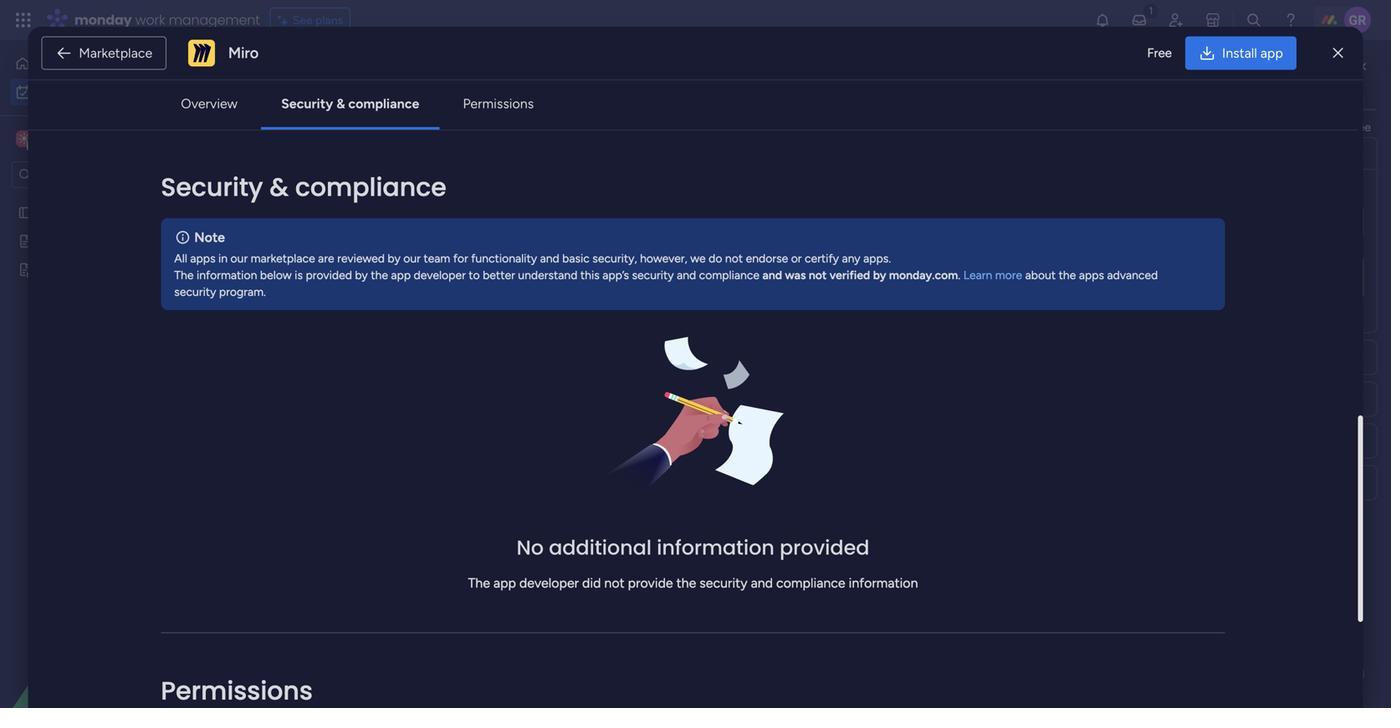 Task type: vqa. For each thing, say whether or not it's contained in the screenshot.
the the for program.
no



Task type: describe. For each thing, give the bounding box(es) containing it.
marketplace button
[[41, 36, 167, 70]]

8
[[1179, 301, 1186, 315]]

security inside the all apps in our marketplace are reviewed by our team for functionality and basic security, however, we do not endorse or certify any apps. the information below is provided by the app developer to better understand this app's security and compliance and was not verified by monday.com . learn more
[[632, 268, 674, 282]]

2 horizontal spatial not
[[809, 268, 827, 282]]

below
[[260, 268, 292, 282]]

.
[[958, 268, 961, 282]]

learn more link
[[964, 268, 1023, 282]]

items inside past dates / 2 items
[[387, 211, 416, 225]]

monday
[[74, 10, 132, 29]]

apps inside the about the apps advanced security program.
[[1079, 268, 1105, 282]]

install
[[1222, 45, 1258, 61]]

compliance inside the all apps in our marketplace are reviewed by our team for functionality and basic security, however, we do not endorse or certify any apps. the information below is provided by the app developer to better understand this app's security and compliance and was not verified by monday.com . learn more
[[699, 268, 760, 282]]

workspace image
[[16, 130, 33, 148]]

search everything image
[[1246, 12, 1263, 28]]

verified
[[830, 268, 870, 282]]

1 image
[[1144, 1, 1159, 20]]

all
[[174, 251, 187, 265]]

to do list
[[1312, 75, 1359, 89]]

do
[[736, 303, 750, 316]]

people
[[1249, 120, 1285, 134]]

work
[[292, 63, 359, 100]]

2 vertical spatial security
[[700, 575, 748, 591]]

workspace image
[[18, 130, 30, 148]]

the right provide at the left bottom of the page
[[677, 575, 696, 591]]

information inside the all apps in our marketplace are reviewed by our team for functionality and basic security, however, we do not endorse or certify any apps. the information below is provided by the app developer to better understand this app's security and compliance and was not verified by monday.com . learn more
[[197, 268, 257, 282]]

update feed image
[[1131, 12, 1148, 28]]

security inside the about the apps advanced security program.
[[174, 285, 216, 299]]

see
[[293, 13, 313, 27]]

past dates / 2 items
[[282, 206, 416, 228]]

2 vertical spatial information
[[849, 575, 918, 591]]

all apps in our marketplace are reviewed by our team for functionality and basic security, however, we do not endorse or certify any apps. the information below is provided by the app developer to better understand this app's security and compliance and was not verified by monday.com . learn more
[[174, 251, 1023, 282]]

0 horizontal spatial by
[[355, 268, 368, 282]]

security & compliance button
[[268, 87, 433, 120]]

note alert
[[161, 218, 1226, 310]]

overview button
[[168, 87, 251, 120]]

certify
[[805, 251, 839, 265]]

board
[[910, 267, 941, 281]]

and down no additional information provided
[[751, 575, 773, 591]]

did
[[582, 575, 601, 591]]

private board image
[[18, 262, 33, 278]]

security,
[[593, 251, 637, 265]]

invite members image
[[1168, 12, 1185, 28]]

workspace
[[71, 131, 137, 147]]

do inside the all apps in our marketplace are reviewed by our team for functionality and basic security, however, we do not endorse or certify any apps. the information below is provided by the app developer to better understand this app's security and compliance and was not verified by monday.com . learn more
[[709, 251, 723, 265]]

the inside the about the apps advanced security program.
[[1059, 268, 1076, 282]]

permissions button
[[450, 87, 547, 120]]

app for the app developer did not provide the security and compliance information
[[494, 575, 516, 591]]

1 vertical spatial developer
[[520, 575, 579, 591]]

is
[[295, 268, 303, 282]]

learn
[[964, 268, 993, 282]]

application logo image
[[188, 40, 215, 67]]

functionality
[[471, 251, 537, 265]]

1 horizontal spatial provided
[[780, 534, 870, 562]]

project for project
[[272, 301, 310, 315]]

or
[[791, 251, 802, 265]]

management
[[891, 302, 960, 317]]

any
[[842, 251, 861, 265]]

and up understand
[[540, 251, 560, 265]]

2 public board image from the top
[[18, 233, 33, 249]]

for
[[453, 251, 468, 265]]

permissions
[[463, 96, 534, 112]]

dates
[[319, 206, 362, 228]]

are
[[318, 251, 334, 265]]

and down we
[[677, 268, 696, 282]]

home
[[37, 56, 69, 71]]

1 horizontal spatial information
[[657, 534, 775, 562]]

2 inside past dates / 2 items
[[378, 211, 384, 225]]

security inside button
[[281, 96, 333, 112]]

program.
[[219, 285, 266, 299]]

columns
[[1179, 120, 1224, 134]]

no
[[517, 534, 544, 562]]

marketplace
[[79, 45, 152, 61]]

& inside security & compliance button
[[337, 96, 345, 112]]

the left 'boards,'
[[1118, 120, 1135, 134]]

this
[[581, 268, 600, 282]]

lottie animation element
[[0, 540, 213, 709]]

reviewed
[[337, 251, 385, 265]]

list
[[1344, 75, 1359, 89]]

0 vertical spatial greg robinson image
[[1345, 7, 1371, 33]]

app's
[[603, 268, 629, 282]]

1 horizontal spatial by
[[388, 251, 401, 265]]

people
[[1046, 267, 1081, 281]]

note
[[194, 229, 225, 245]]

install app
[[1222, 45, 1284, 61]]

overview
[[181, 96, 238, 112]]

about the apps advanced security program.
[[174, 268, 1158, 299]]

2 group from the top
[[746, 477, 779, 492]]

0 vertical spatial not
[[725, 251, 743, 265]]



Task type: locate. For each thing, give the bounding box(es) containing it.
do
[[1327, 75, 1341, 89], [709, 251, 723, 265]]

to inside the all apps in our marketplace are reviewed by our team for functionality and basic security, however, we do not endorse or certify any apps. the information below is provided by the app developer to better understand this app's security and compliance and was not verified by monday.com . learn more
[[469, 268, 480, 282]]

management
[[169, 10, 260, 29]]

monday.com
[[889, 268, 958, 282]]

robinson
[[1162, 270, 1215, 285]]

0 vertical spatial developer
[[414, 268, 466, 282]]

& up filter dashboard by text 'search box'
[[337, 96, 345, 112]]

see plans
[[293, 13, 343, 27]]

0 horizontal spatial information
[[197, 268, 257, 282]]

main
[[38, 131, 68, 147]]

no additional information provided
[[517, 534, 870, 562]]

1 vertical spatial 2
[[345, 271, 351, 285]]

help image
[[1283, 12, 1299, 28]]

0 horizontal spatial app
[[391, 268, 411, 282]]

the
[[1118, 120, 1135, 134], [371, 268, 388, 282], [1059, 268, 1076, 282], [677, 575, 696, 591]]

the app developer did not provide the security and compliance information
[[468, 575, 918, 591]]

more
[[996, 268, 1023, 282]]

1 vertical spatial provided
[[780, 534, 870, 562]]

2 inside today / 2 items
[[345, 271, 351, 285]]

like
[[1319, 120, 1336, 134]]

/ right dates on the left top of page
[[366, 206, 374, 228]]

list box
[[0, 195, 213, 510]]

do right to
[[1327, 75, 1341, 89]]

plans
[[315, 13, 343, 27]]

0 horizontal spatial items
[[354, 271, 383, 285]]

security & compliance up past
[[161, 170, 447, 205]]

not down certify
[[809, 268, 827, 282]]

to
[[1312, 75, 1324, 89]]

1 horizontal spatial apps
[[1079, 268, 1105, 282]]

1 vertical spatial apps
[[1079, 268, 1105, 282]]

0 horizontal spatial our
[[231, 251, 248, 265]]

additional
[[549, 534, 652, 562]]

see plans button
[[270, 8, 351, 33]]

our right in
[[231, 251, 248, 265]]

2 horizontal spatial information
[[849, 575, 918, 591]]

None text field
[[1084, 208, 1364, 237]]

public board image
[[18, 205, 33, 221], [18, 233, 33, 249]]

boards,
[[1138, 120, 1177, 134]]

to
[[1339, 120, 1350, 134], [469, 268, 480, 282]]

0 vertical spatial security
[[632, 268, 674, 282]]

miro
[[228, 44, 259, 62]]

0 vertical spatial 2
[[378, 211, 384, 225]]

0 vertical spatial group
[[746, 267, 779, 281]]

was
[[785, 268, 806, 282]]

1 horizontal spatial /
[[366, 206, 374, 228]]

security & compliance up filter dashboard by text 'search box'
[[281, 96, 419, 112]]

to right the like
[[1339, 120, 1350, 134]]

see
[[1353, 120, 1371, 134]]

by right reviewed
[[388, 251, 401, 265]]

greg robinson image
[[1345, 7, 1371, 33], [1099, 265, 1124, 291]]

monday work management
[[74, 10, 260, 29]]

greg robinson image up list
[[1345, 7, 1371, 33]]

and inside main content
[[1226, 120, 1246, 134]]

to inside main content
[[1339, 120, 1350, 134]]

better
[[483, 268, 515, 282]]

install app button
[[1186, 36, 1297, 70]]

security & compliance inside button
[[281, 96, 419, 112]]

our
[[231, 251, 248, 265], [404, 251, 421, 265]]

team
[[424, 251, 450, 265]]

developer inside the all apps in our marketplace are reviewed by our team for functionality and basic security, however, we do not endorse or certify any apps. the information below is provided by the app developer to better understand this app's security and compliance and was not verified by monday.com . learn more
[[414, 268, 466, 282]]

workspace selection element
[[16, 129, 140, 151]]

1 vertical spatial items
[[354, 271, 383, 285]]

0 vertical spatial security
[[281, 96, 333, 112]]

choose
[[1074, 120, 1115, 134]]

1 public board image from the top
[[18, 205, 33, 221]]

by down apps.
[[873, 268, 887, 282]]

our left team
[[404, 251, 421, 265]]

0 vertical spatial apps
[[190, 251, 216, 265]]

no additional information provided image
[[602, 337, 785, 510]]

1 horizontal spatial not
[[725, 251, 743, 265]]

provided
[[306, 268, 352, 282], [780, 534, 870, 562]]

project down verified
[[850, 302, 888, 317]]

security down all
[[174, 285, 216, 299]]

greg robinson image left greg
[[1099, 265, 1124, 291]]

1 our from the left
[[231, 251, 248, 265]]

0 vertical spatial provided
[[306, 268, 352, 282]]

greg robinson
[[1130, 270, 1215, 285]]

developer
[[414, 268, 466, 282], [520, 575, 579, 591]]

1 vertical spatial security
[[174, 285, 216, 299]]

0 vertical spatial the
[[174, 268, 194, 282]]

2 right dates on the left top of page
[[378, 211, 384, 225]]

today / 2 items
[[282, 267, 383, 288]]

2 vertical spatial app
[[494, 575, 516, 591]]

0 horizontal spatial the
[[174, 268, 194, 282]]

today
[[282, 267, 329, 288]]

2 down reviewed
[[345, 271, 351, 285]]

1 horizontal spatial developer
[[520, 575, 579, 591]]

1 horizontal spatial the
[[468, 575, 490, 591]]

0 horizontal spatial /
[[333, 267, 341, 288]]

none text field inside main content
[[1084, 208, 1364, 237]]

compliance inside button
[[348, 96, 419, 112]]

about
[[1026, 268, 1056, 282]]

0 horizontal spatial developer
[[414, 268, 466, 282]]

1 vertical spatial not
[[809, 268, 827, 282]]

1 horizontal spatial 2
[[378, 211, 384, 225]]

information
[[197, 268, 257, 282], [657, 534, 775, 562], [849, 575, 918, 591]]

monday marketplace image
[[1205, 12, 1222, 28]]

1 vertical spatial greg robinson image
[[1099, 265, 1124, 291]]

0 vertical spatial &
[[337, 96, 345, 112]]

free
[[1148, 45, 1172, 60]]

items right dates on the left top of page
[[387, 211, 416, 225]]

1 vertical spatial /
[[333, 267, 341, 288]]

1 horizontal spatial greg robinson image
[[1345, 7, 1371, 33]]

greg robinson image inside main content
[[1099, 265, 1124, 291]]

1 vertical spatial group
[[746, 477, 779, 492]]

1 horizontal spatial our
[[404, 251, 421, 265]]

lottie animation image
[[0, 540, 213, 709]]

1 vertical spatial security
[[161, 170, 263, 205]]

1 horizontal spatial to
[[1339, 120, 1350, 134]]

0 horizontal spatial provided
[[306, 268, 352, 282]]

1 horizontal spatial items
[[387, 211, 416, 225]]

to-do
[[720, 303, 750, 316]]

to left better
[[469, 268, 480, 282]]

1 vertical spatial information
[[657, 534, 775, 562]]

developer down team
[[414, 268, 466, 282]]

Filter dashboard by text search field
[[318, 132, 470, 159]]

1 vertical spatial app
[[391, 268, 411, 282]]

apps left in
[[190, 251, 216, 265]]

0 horizontal spatial 2
[[345, 271, 351, 285]]

the down reviewed
[[371, 268, 388, 282]]

items down reviewed
[[354, 271, 383, 285]]

provide
[[628, 575, 673, 591]]

0 horizontal spatial not
[[605, 575, 625, 591]]

endorse
[[746, 251, 788, 265]]

project management link
[[848, 294, 1002, 322]]

1 vertical spatial security & compliance
[[161, 170, 447, 205]]

0 vertical spatial information
[[197, 268, 257, 282]]

0 vertical spatial /
[[366, 206, 374, 228]]

not right "did"
[[605, 575, 625, 591]]

0 horizontal spatial apps
[[190, 251, 216, 265]]

project
[[272, 301, 310, 315], [850, 302, 888, 317]]

and left "people"
[[1226, 120, 1246, 134]]

1 vertical spatial the
[[468, 575, 490, 591]]

home link
[[10, 50, 203, 77]]

dapulse x slim image
[[1334, 43, 1344, 63]]

understand
[[518, 268, 578, 282]]

the right the about
[[1059, 268, 1076, 282]]

main content containing past dates /
[[222, 40, 1392, 709]]

greg robinson link
[[1130, 270, 1215, 285]]

the inside the all apps in our marketplace are reviewed by our team for functionality and basic security, however, we do not endorse or certify any apps. the information below is provided by the app developer to better understand this app's security and compliance and was not verified by monday.com . learn more
[[174, 268, 194, 282]]

project for project management
[[850, 302, 888, 317]]

app inside the all apps in our marketplace are reviewed by our team for functionality and basic security, however, we do not endorse or certify any apps. the information below is provided by the app developer to better understand this app's security and compliance and was not verified by monday.com . learn more
[[391, 268, 411, 282]]

/ down are
[[333, 267, 341, 288]]

notifications image
[[1094, 12, 1111, 28]]

0 vertical spatial app
[[1261, 45, 1284, 61]]

group
[[746, 267, 779, 281], [746, 477, 779, 492]]

apps
[[190, 251, 216, 265], [1079, 268, 1105, 282]]

2 horizontal spatial by
[[873, 268, 887, 282]]

we
[[691, 251, 706, 265]]

mar 8
[[1158, 301, 1186, 315]]

and
[[1226, 120, 1246, 134], [540, 251, 560, 265], [677, 268, 696, 282], [763, 268, 782, 282], [751, 575, 773, 591]]

apps.
[[864, 251, 891, 265]]

none search field inside main content
[[318, 132, 470, 159]]

app inside button
[[1261, 45, 1284, 61]]

main workspace
[[38, 131, 137, 147]]

0 horizontal spatial security
[[161, 170, 263, 205]]

marketplace
[[251, 251, 315, 265]]

items inside today / 2 items
[[354, 271, 383, 285]]

None search field
[[318, 132, 470, 159]]

1 vertical spatial &
[[270, 170, 289, 205]]

0 vertical spatial items
[[387, 211, 416, 225]]

2 horizontal spatial app
[[1261, 45, 1284, 61]]

in
[[218, 251, 228, 265]]

security
[[632, 268, 674, 282], [174, 285, 216, 299], [700, 575, 748, 591]]

apps inside the all apps in our marketplace are reviewed by our team for functionality and basic security, however, we do not endorse or certify any apps. the information below is provided by the app developer to better understand this app's security and compliance and was not verified by monday.com . learn more
[[190, 251, 216, 265]]

0 horizontal spatial security
[[174, 285, 216, 299]]

work
[[135, 10, 165, 29]]

1 horizontal spatial security
[[281, 96, 333, 112]]

2 our from the left
[[404, 251, 421, 265]]

1 vertical spatial to
[[469, 268, 480, 282]]

to-
[[720, 303, 736, 316]]

2 vertical spatial not
[[605, 575, 625, 591]]

apps left advanced
[[1079, 268, 1105, 282]]

my
[[247, 63, 285, 100]]

0 vertical spatial to
[[1339, 120, 1350, 134]]

do inside to do list button
[[1327, 75, 1341, 89]]

1 horizontal spatial do
[[1327, 75, 1341, 89]]

by down reviewed
[[355, 268, 368, 282]]

the inside the all apps in our marketplace are reviewed by our team for functionality and basic security, however, we do not endorse or certify any apps. the information below is provided by the app developer to better understand this app's security and compliance and was not verified by monday.com . learn more
[[371, 268, 388, 282]]

by
[[388, 251, 401, 265], [355, 268, 368, 282], [873, 268, 887, 282]]

past
[[282, 206, 315, 228]]

security down no additional information provided
[[700, 575, 748, 591]]

1 vertical spatial do
[[709, 251, 723, 265]]

0 horizontal spatial project
[[272, 301, 310, 315]]

&
[[337, 96, 345, 112], [270, 170, 289, 205]]

0 horizontal spatial do
[[709, 251, 723, 265]]

0 horizontal spatial to
[[469, 268, 480, 282]]

1 horizontal spatial project
[[850, 302, 888, 317]]

items
[[387, 211, 416, 225], [354, 271, 383, 285]]

0 vertical spatial security & compliance
[[281, 96, 419, 112]]

to do list button
[[1281, 69, 1366, 95]]

advanced
[[1107, 268, 1158, 282]]

basic
[[562, 251, 590, 265]]

project down is
[[272, 301, 310, 315]]

1 horizontal spatial app
[[494, 575, 516, 591]]

project management
[[850, 302, 960, 317]]

provided inside the all apps in our marketplace are reviewed by our team for functionality and basic security, however, we do not endorse or certify any apps. the information below is provided by the app developer to better understand this app's security and compliance and was not verified by monday.com . learn more
[[306, 268, 352, 282]]

however,
[[640, 251, 688, 265]]

my work
[[247, 63, 359, 100]]

option
[[0, 198, 213, 201]]

0 horizontal spatial &
[[270, 170, 289, 205]]

mar
[[1158, 301, 1176, 315]]

and down the 'endorse' at the top right of the page
[[763, 268, 782, 282]]

0 vertical spatial public board image
[[18, 205, 33, 221]]

the
[[174, 268, 194, 282], [468, 575, 490, 591]]

do right we
[[709, 251, 723, 265]]

greg
[[1130, 270, 1159, 285]]

main content
[[222, 40, 1392, 709]]

& up past
[[270, 170, 289, 205]]

choose the boards, columns and people you'd like to see
[[1074, 120, 1371, 134]]

0 vertical spatial do
[[1327, 75, 1341, 89]]

1 horizontal spatial &
[[337, 96, 345, 112]]

you'd
[[1288, 120, 1316, 134]]

1 group from the top
[[746, 267, 779, 281]]

developer down 'no'
[[520, 575, 579, 591]]

not left the 'endorse' at the top right of the page
[[725, 251, 743, 265]]

home option
[[10, 50, 203, 77]]

security down however,
[[632, 268, 674, 282]]

/
[[366, 206, 374, 228], [333, 267, 341, 288]]

1 horizontal spatial security
[[632, 268, 674, 282]]

0 horizontal spatial greg robinson image
[[1099, 265, 1124, 291]]

2 horizontal spatial security
[[700, 575, 748, 591]]

app for install app
[[1261, 45, 1284, 61]]

select product image
[[15, 12, 32, 28]]

1 vertical spatial public board image
[[18, 233, 33, 249]]



